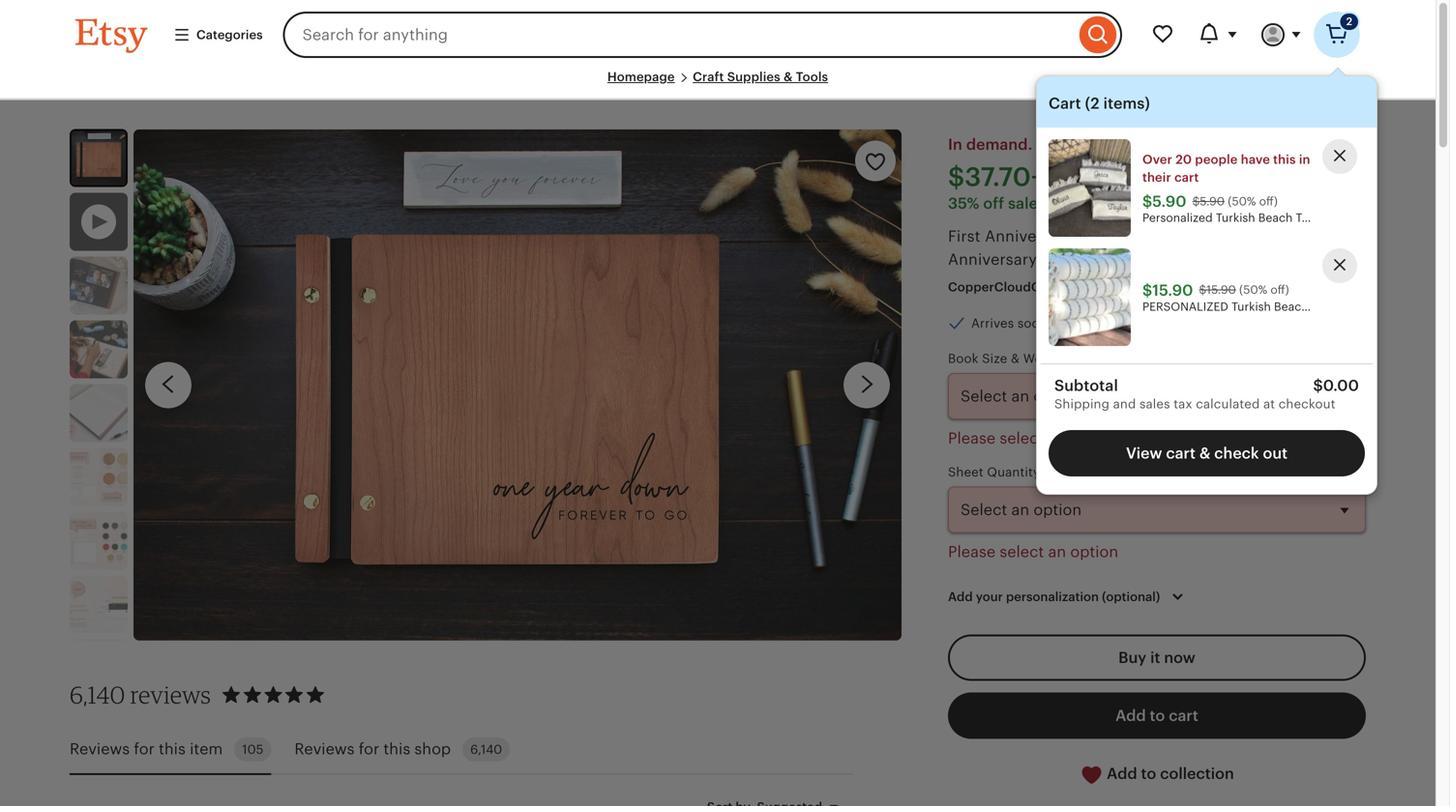Task type: describe. For each thing, give the bounding box(es) containing it.
first anniversary scrapbook gift paper 1st anniversary gift image 1 image
[[72, 131, 126, 185]]

book size & wood type
[[948, 352, 1095, 366]]

personalized turkish beach towel gift unique, bachelorette bridesmaid proposal wedding gift towel, monogrammed towels, unique christmas gift image image
[[1049, 139, 1131, 237]]

30
[[1138, 317, 1155, 331]]

cart
[[1049, 95, 1081, 112]]

option for book size & wood type
[[1070, 430, 1119, 448]]

forever
[[1202, 251, 1259, 269]]

$15.90 $15.90 (50% off)
[[1143, 282, 1289, 299]]

banner containing cart (2 items)
[[41, 0, 1395, 496]]

first anniversary scrapbook gift |  paper 1st anniversary gift | one year down forever to go
[[948, 228, 1303, 269]]

go
[[1283, 251, 1303, 269]]

cart (2 items) link
[[1037, 76, 1377, 125]]

homepage link
[[607, 70, 675, 84]]

soon! get
[[1018, 317, 1077, 331]]

6,140 button
[[294, 738, 510, 762]]

view
[[1126, 445, 1162, 463]]

$37.70+ $58.00+
[[948, 162, 1103, 192]]

off) inside $15.90 $15.90 (50% off)
[[1271, 284, 1289, 297]]

by
[[1092, 317, 1107, 331]]

sales
[[1140, 397, 1170, 412]]

please for sheet
[[948, 544, 996, 561]]

0 vertical spatial anniversary
[[985, 228, 1074, 245]]

in inside over 20 people have this in their cart $5.90 $5.90 (50% off)
[[1299, 152, 1311, 167]]

0 horizontal spatial $15.90
[[1143, 282, 1193, 299]]

menu bar containing cart (2 items)
[[0, 0, 1436, 496]]

an for wood
[[1048, 430, 1066, 448]]

subtotal
[[1055, 377, 1118, 395]]

categories
[[196, 27, 263, 42]]

over 20 people have this in their cart $5.90 $5.90 (50% off)
[[1143, 152, 1311, 210]]

$15.90 inside $15.90 $15.90 (50% off)
[[1199, 284, 1236, 297]]

(50% inside over 20 people have this in their cart $5.90 $5.90 (50% off)
[[1228, 195, 1256, 208]]

0 horizontal spatial in
[[1195, 136, 1209, 153]]

type for paper
[[1095, 465, 1124, 480]]

20
[[1176, 152, 1192, 167]]

$0.00
[[1313, 377, 1359, 395]]

craft
[[693, 70, 724, 84]]

sale
[[1008, 195, 1038, 213]]

0 horizontal spatial 2
[[1037, 136, 1046, 153]]

view cart & check out
[[1126, 445, 1288, 463]]

$37.70+
[[948, 162, 1046, 192]]

105
[[242, 743, 264, 757]]

reviews
[[130, 681, 211, 710]]

1st
[[1253, 228, 1273, 245]]

tools
[[796, 70, 828, 84]]

first anniversary scrapbook gift paper 1st anniversary gift image 4 image
[[70, 385, 128, 443]]

ends
[[1042, 195, 1078, 213]]

in demand. 2 people bought this in the last 24 hours.
[[948, 136, 1341, 153]]

type for wood
[[1062, 352, 1091, 366]]

arrives soon! get it by dec 30
[[971, 317, 1155, 331]]

checkout
[[1279, 397, 1336, 412]]

0 horizontal spatial $5.90
[[1143, 193, 1187, 210]]

personalized turkish beach towel gift unique, monogrammed gift for girls weekend trip,  gift for woman who have everything, christmas gifts image image
[[1049, 249, 1131, 346]]

& for supplies
[[784, 70, 793, 84]]

over
[[1143, 152, 1173, 167]]

6,140 reviews
[[70, 681, 211, 710]]

0 horizontal spatial paper
[[1056, 465, 1091, 480]]

scrapbook
[[1078, 228, 1160, 245]]

tab list containing 105
[[70, 727, 853, 776]]

and
[[1113, 397, 1136, 412]]

demand.
[[966, 136, 1033, 153]]

select for size
[[1000, 430, 1044, 448]]

0 vertical spatial |
[[1197, 228, 1201, 245]]

35%
[[948, 195, 980, 213]]

1 vertical spatial anniversary
[[948, 251, 1037, 269]]

star_seller image
[[1087, 279, 1104, 297]]

at
[[1264, 397, 1275, 412]]

size
[[982, 352, 1008, 366]]

& for cart
[[1200, 445, 1211, 463]]

please select an option for paper
[[948, 544, 1119, 561]]



Task type: vqa. For each thing, say whether or not it's contained in the screenshot.
ETSY
no



Task type: locate. For each thing, give the bounding box(es) containing it.
0 horizontal spatial 24
[[1164, 195, 1183, 213]]

1 horizontal spatial in
[[1299, 152, 1311, 167]]

the
[[1213, 136, 1237, 153]]

|
[[1197, 228, 1201, 245], [1074, 251, 1078, 269]]

$5.90 down the
[[1193, 195, 1225, 208]]

0 vertical spatial an
[[1048, 430, 1066, 448]]

please for book
[[948, 430, 996, 448]]

$5.90
[[1143, 193, 1187, 210], [1193, 195, 1225, 208]]

gift up down
[[1164, 228, 1193, 245]]

| left the one
[[1074, 251, 1078, 269]]

please
[[948, 430, 996, 448], [948, 544, 996, 561]]

type
[[1062, 352, 1091, 366], [1095, 465, 1124, 480]]

it
[[1081, 317, 1089, 331]]

& left tools
[[784, 70, 793, 84]]

this right have
[[1273, 152, 1296, 167]]

december
[[1082, 195, 1160, 213]]

1 horizontal spatial 24
[[1271, 136, 1290, 153]]

arrives
[[971, 317, 1014, 331]]

quantity
[[987, 465, 1040, 480]]

1 option from the top
[[1070, 430, 1119, 448]]

1 horizontal spatial people
[[1195, 152, 1238, 167]]

1 vertical spatial select
[[1000, 544, 1044, 561]]

first anniversary scrapbook gift paper 1st anniversary gift image 3 image
[[70, 321, 128, 379]]

out
[[1263, 445, 1288, 463]]

1 vertical spatial an
[[1048, 544, 1066, 561]]

please select an option up sheet quantity & paper type
[[948, 430, 1119, 448]]

1 vertical spatial paper
[[1056, 465, 1091, 480]]

2 inside 2 link
[[1346, 15, 1353, 28]]

first
[[948, 228, 981, 245]]

people
[[1049, 136, 1102, 153], [1195, 152, 1238, 167]]

$15.90 down forever
[[1199, 284, 1236, 297]]

off) inside over 20 people have this in their cart $5.90 $5.90 (50% off)
[[1259, 195, 1278, 208]]

please down sheet
[[948, 544, 996, 561]]

2 an from the top
[[1048, 544, 1066, 561]]

select
[[1000, 430, 1044, 448], [1000, 544, 1044, 561]]

paper
[[1205, 228, 1249, 245], [1056, 465, 1091, 480]]

please select an option
[[948, 430, 1119, 448], [948, 544, 1119, 561]]

banner
[[41, 0, 1395, 496]]

tab list
[[70, 727, 853, 776]]

0 horizontal spatial type
[[1062, 352, 1091, 366]]

0 vertical spatial 24
[[1271, 136, 1290, 153]]

$15.90
[[1143, 282, 1193, 299], [1199, 284, 1236, 297]]

0 vertical spatial paper
[[1205, 228, 1249, 245]]

wood
[[1023, 352, 1059, 366]]

1 vertical spatial 6,140
[[470, 743, 502, 757]]

off) down the to on the right top of page
[[1271, 284, 1289, 297]]

1 vertical spatial type
[[1095, 465, 1124, 480]]

| up down
[[1197, 228, 1201, 245]]

dec
[[1111, 317, 1135, 331]]

view cart & check out link
[[1049, 431, 1365, 477]]

1 vertical spatial off)
[[1271, 284, 1289, 297]]

one
[[1082, 251, 1114, 269]]

1 vertical spatial 24
[[1164, 195, 1183, 213]]

24
[[1271, 136, 1290, 153], [1164, 195, 1183, 213]]

cart right view
[[1166, 445, 1196, 463]]

1 vertical spatial (50%
[[1239, 284, 1268, 297]]

6,140 for 6,140 reviews
[[70, 681, 125, 710]]

& left check
[[1200, 445, 1211, 463]]

paper up forever
[[1205, 228, 1249, 245]]

cart
[[1175, 170, 1199, 185], [1166, 445, 1196, 463]]

people right 20
[[1195, 152, 1238, 167]]

an up sheet quantity & paper type
[[1048, 430, 1066, 448]]

2 link
[[1314, 12, 1360, 58]]

in right have
[[1299, 152, 1311, 167]]

cart (2 items)
[[1049, 95, 1150, 112]]

(2
[[1085, 95, 1100, 112]]

sheet quantity & paper type
[[948, 465, 1127, 480]]

0 horizontal spatial this
[[1164, 136, 1191, 153]]

0 vertical spatial please
[[948, 430, 996, 448]]

hours.
[[1294, 136, 1341, 153]]

last
[[1241, 136, 1268, 153]]

1 horizontal spatial this
[[1273, 152, 1296, 167]]

0 vertical spatial please select an option
[[948, 430, 1119, 448]]

0 vertical spatial off)
[[1259, 195, 1278, 208]]

1 please select an option from the top
[[948, 430, 1119, 448]]

please up sheet
[[948, 430, 996, 448]]

craft supplies & tools
[[693, 70, 828, 84]]

down
[[1155, 251, 1198, 269]]

(50% down the to on the right top of page
[[1239, 284, 1268, 297]]

1 vertical spatial please select an option
[[948, 544, 1119, 561]]

bought
[[1105, 136, 1160, 153]]

book
[[948, 352, 979, 366]]

paper inside first anniversary scrapbook gift |  paper 1st anniversary gift | one year down forever to go
[[1205, 228, 1249, 245]]

items)
[[1104, 95, 1150, 112]]

105 button
[[70, 738, 271, 762]]

1 vertical spatial please
[[948, 544, 996, 561]]

2 select from the top
[[1000, 544, 1044, 561]]

categories button
[[159, 17, 277, 52]]

cart inside over 20 people have this in their cart $5.90 $5.90 (50% off)
[[1175, 170, 1199, 185]]

& for quantity
[[1044, 465, 1052, 480]]

0 horizontal spatial gift
[[1042, 251, 1070, 269]]

0 vertical spatial cart
[[1175, 170, 1199, 185]]

1 horizontal spatial gift
[[1164, 228, 1193, 245]]

& for size
[[1011, 352, 1020, 366]]

supplies
[[727, 70, 781, 84]]

please select an option for wood
[[948, 430, 1119, 448]]

close-up of interior of first anniversary wedding album, featuring photos attached to archival black paper and messages written alongside. image
[[70, 257, 128, 315]]

0 horizontal spatial |
[[1074, 251, 1078, 269]]

an
[[1048, 430, 1066, 448], [1048, 544, 1066, 561]]

& right quantity
[[1044, 465, 1052, 480]]

1 vertical spatial 2
[[1037, 136, 1046, 153]]

24 right last
[[1271, 136, 1290, 153]]

books are bound using vegan leather binding available in black, grey, ivory, burgundy, white, navy, red, forest green, light blue, gold, or silver. image
[[70, 512, 128, 570]]

35% off sale ends december 24
[[948, 195, 1183, 213]]

menu bar
[[0, 0, 1436, 496], [75, 70, 1360, 100]]

year
[[1118, 251, 1151, 269]]

anniversary down sale
[[985, 228, 1074, 245]]

type down "and"
[[1095, 465, 1124, 480]]

select down quantity
[[1000, 544, 1044, 561]]

an for paper
[[1048, 544, 1066, 561]]

in
[[1195, 136, 1209, 153], [1299, 152, 1311, 167]]

off)
[[1259, 195, 1278, 208], [1271, 284, 1289, 297]]

$5.90 down their
[[1143, 193, 1187, 210]]

tax
[[1174, 397, 1193, 412]]

craft supplies & tools link
[[693, 70, 828, 84]]

$15.90 down down
[[1143, 282, 1193, 299]]

1 horizontal spatial 2
[[1346, 15, 1353, 28]]

1 horizontal spatial $5.90
[[1193, 195, 1225, 208]]

1 an from the top
[[1048, 430, 1066, 448]]

0 vertical spatial 2
[[1346, 15, 1353, 28]]

24 down their
[[1164, 195, 1183, 213]]

2
[[1346, 15, 1353, 28], [1037, 136, 1046, 153]]

0 horizontal spatial 6,140
[[70, 681, 125, 710]]

anniversary
[[985, 228, 1074, 245], [948, 251, 1037, 269]]

their
[[1143, 170, 1172, 185]]

2 please select an option from the top
[[948, 544, 1119, 561]]

menu bar containing homepage
[[75, 70, 1360, 100]]

have
[[1241, 152, 1270, 167]]

& inside banner
[[1200, 445, 1211, 463]]

option
[[1070, 430, 1119, 448], [1070, 544, 1119, 561]]

anniversary down first at right
[[948, 251, 1037, 269]]

1 vertical spatial |
[[1074, 251, 1078, 269]]

people inside over 20 people have this in their cart $5.90 $5.90 (50% off)
[[1195, 152, 1238, 167]]

option for sheet quantity & paper type
[[1070, 544, 1119, 561]]

(50% up 1st
[[1228, 195, 1256, 208]]

1 vertical spatial gift
[[1042, 251, 1070, 269]]

people up $58.00+
[[1049, 136, 1102, 153]]

1 select from the top
[[1000, 430, 1044, 448]]

6,140
[[70, 681, 125, 710], [470, 743, 502, 757]]

2 please from the top
[[948, 544, 996, 561]]

(50% inside $15.90 $15.90 (50% off)
[[1239, 284, 1268, 297]]

(50%
[[1228, 195, 1256, 208], [1239, 284, 1268, 297]]

0 vertical spatial gift
[[1164, 228, 1193, 245]]

this up their
[[1164, 136, 1191, 153]]

None search field
[[283, 12, 1122, 58]]

in
[[948, 136, 963, 153]]

0 vertical spatial type
[[1062, 352, 1091, 366]]

1 horizontal spatial |
[[1197, 228, 1201, 245]]

1 vertical spatial option
[[1070, 544, 1119, 561]]

off) up 1st
[[1259, 195, 1278, 208]]

check
[[1215, 445, 1259, 463]]

1 horizontal spatial 6,140
[[470, 743, 502, 757]]

homepage
[[607, 70, 675, 84]]

$58.00+
[[1051, 170, 1103, 184]]

1 vertical spatial cart
[[1166, 445, 1196, 463]]

this
[[1164, 136, 1191, 153], [1273, 152, 1296, 167]]

shipping and sales tax calculated at checkout
[[1055, 397, 1336, 412]]

1 horizontal spatial type
[[1095, 465, 1124, 480]]

Search for anything text field
[[283, 12, 1075, 58]]

first anniversary scrapbook gift paper 1st anniversary gift image 5 image
[[70, 449, 128, 507]]

select for quantity
[[1000, 544, 1044, 561]]

0 vertical spatial 6,140
[[70, 681, 125, 710]]

6,140 inside "button"
[[470, 743, 502, 757]]

to
[[1263, 251, 1279, 269]]

please select an option down sheet quantity & paper type
[[948, 544, 1119, 561]]

an down sheet quantity & paper type
[[1048, 544, 1066, 561]]

gift
[[1164, 228, 1193, 245], [1042, 251, 1070, 269]]

& right the size
[[1011, 352, 1020, 366]]

1 horizontal spatial paper
[[1205, 228, 1249, 245]]

1 horizontal spatial $15.90
[[1199, 284, 1236, 297]]

2 option from the top
[[1070, 544, 1119, 561]]

in left the
[[1195, 136, 1209, 153]]

sheet
[[948, 465, 984, 480]]

this inside over 20 people have this in their cart $5.90 $5.90 (50% off)
[[1273, 152, 1296, 167]]

&
[[784, 70, 793, 84], [1011, 352, 1020, 366], [1200, 445, 1211, 463], [1044, 465, 1052, 480]]

gift left the one
[[1042, 251, 1070, 269]]

1 please from the top
[[948, 430, 996, 448]]

select up quantity
[[1000, 430, 1044, 448]]

0 vertical spatial select
[[1000, 430, 1044, 448]]

0 vertical spatial option
[[1070, 430, 1119, 448]]

6,140 for 6,140
[[470, 743, 502, 757]]

paper right quantity
[[1056, 465, 1091, 480]]

0 vertical spatial (50%
[[1228, 195, 1256, 208]]

off
[[983, 195, 1004, 213]]

guest books include one of 2 paper types. all paper is archival quality and will not yellow or fade over time. standard 28lb paper is white, or 65lb cardstock is available in white, black, or cream colors. image
[[70, 576, 128, 634]]

0 horizontal spatial people
[[1049, 136, 1102, 153]]

type up subtotal
[[1062, 352, 1091, 366]]

shipping
[[1055, 397, 1110, 412]]

cart down 20
[[1175, 170, 1199, 185]]

calculated
[[1196, 397, 1260, 412]]



